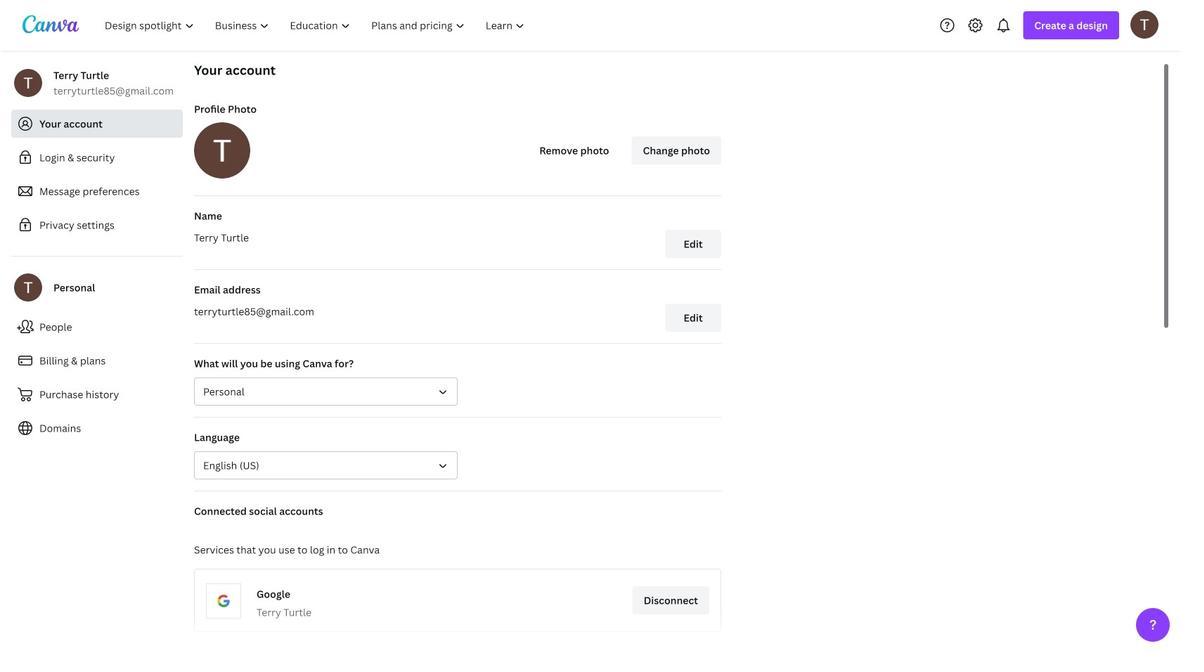 Task type: locate. For each thing, give the bounding box(es) containing it.
None button
[[194, 378, 458, 406]]



Task type: describe. For each thing, give the bounding box(es) containing it.
terry turtle image
[[1131, 10, 1159, 39]]

Language: English (US) button
[[194, 452, 458, 480]]

top level navigation element
[[96, 11, 537, 39]]



Task type: vqa. For each thing, say whether or not it's contained in the screenshot.
middle canva
no



